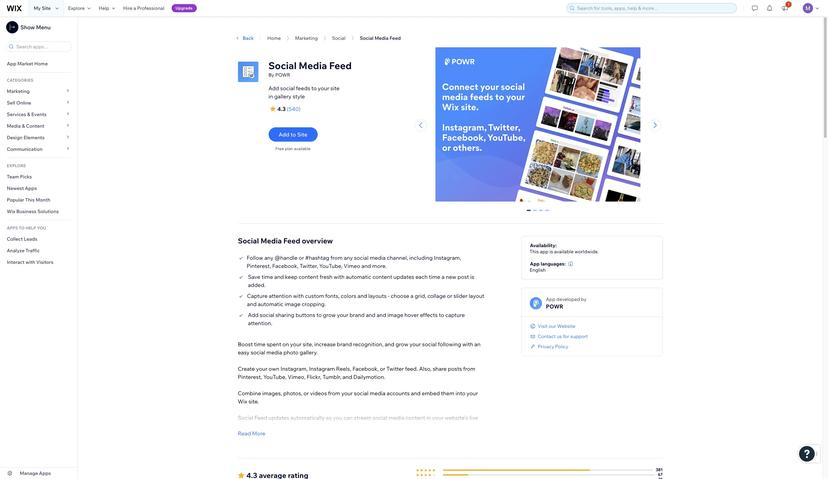 Task type: locate. For each thing, give the bounding box(es) containing it.
& left the events
[[27, 111, 30, 118]]

1 horizontal spatial grid,
[[415, 293, 427, 299]]

brand
[[350, 312, 365, 319], [337, 341, 352, 348], [360, 423, 375, 430]]

2 vertical spatial brand
[[360, 423, 375, 430]]

collage,
[[289, 447, 308, 454]]

0 vertical spatial marketing link
[[295, 35, 318, 41]]

available up languages:
[[555, 249, 574, 255]]

4.3 ( 540 )
[[278, 106, 301, 112]]

image inside add social sharing buttons to grow your brand and and image hover effects to capture attention.
[[388, 312, 404, 319]]

this inside availability: this app is available worldwide.
[[530, 249, 539, 255]]

and down reels,
[[343, 374, 352, 381]]

feed inside button
[[390, 35, 401, 41]]

1 horizontal spatial apps
[[39, 471, 51, 477]]

1 horizontal spatial is
[[550, 249, 554, 255]]

1 vertical spatial app
[[530, 261, 540, 267]]

grow down cropping.
[[323, 312, 336, 319]]

1 horizontal spatial photo
[[333, 472, 348, 479]]

a right hire at top
[[134, 5, 136, 11]]

social for social media feed by powr
[[269, 60, 297, 72]]

0 horizontal spatial slider
[[316, 447, 330, 454]]

show inside 'boost time spent on your site, increase brand recognition, and grow your social following with an easy social media photo gallery. create your own instagram, instagram reels, facebook, or twitter feed. also, share posts from pinterest, youtube, vimeo, flickr, tumblr, and dailymotion. combine images, photos, or videos from your social media accounts and embed them into your wix site. social feed updates automatically so you can stream social media content in your website's live social media feed. it's the easy way to grow your brand and display social proof and testimonials, all while keeping content fresh. - select from a grid, collage, or slider layout and choose your image cropping style. it's an easy image optimizer! - combine images, photos, videos, and text in one responsive gallery. - show or hide post captions and add photo ho'
[[241, 472, 255, 479]]

instagram, up vimeo,
[[281, 366, 308, 372]]

1 vertical spatial post
[[275, 472, 287, 479]]

1
[[788, 2, 790, 6], [534, 210, 537, 216]]

brand for and
[[350, 312, 365, 319]]

marketing link up online
[[0, 86, 78, 97]]

fresh
[[320, 274, 333, 280]]

1 horizontal spatial it's
[[447, 447, 454, 454]]

1 vertical spatial add
[[279, 131, 290, 138]]

to right the feeds
[[312, 85, 317, 92]]

media inside button
[[375, 35, 389, 41]]

layout
[[469, 293, 485, 299], [331, 447, 347, 454]]

1 vertical spatial grid,
[[276, 447, 288, 454]]

powr right the by on the top left of the page
[[276, 72, 291, 78]]

1 horizontal spatial in
[[348, 464, 352, 471]]

choose inside capture attention with custom fonts, colors and layouts - choose a grid, collage or slider layout and automatic image cropping.
[[391, 293, 410, 299]]

1 vertical spatial this
[[530, 249, 539, 255]]

any right follow
[[265, 254, 274, 261]]

social for social
[[332, 35, 346, 41]]

0 vertical spatial app
[[7, 61, 16, 67]]

home right back at the top left
[[268, 35, 281, 41]]

#hashtag
[[306, 254, 330, 261]]

this inside sidebar element
[[25, 197, 35, 203]]

0 horizontal spatial powr
[[276, 72, 291, 78]]

feed inside the social media feed by powr
[[330, 60, 352, 72]]

)
[[299, 106, 301, 112]]

post inside 'boost time spent on your site, increase brand recognition, and grow your social following with an easy social media photo gallery. create your own instagram, instagram reels, facebook, or twitter feed. also, share posts from pinterest, youtube, vimeo, flickr, tumblr, and dailymotion. combine images, photos, or videos from your social media accounts and embed them into your wix site. social feed updates automatically so you can stream social media content in your website's live social media feed. it's the easy way to grow your brand and display social proof and testimonials, all while keeping content fresh. - select from a grid, collage, or slider layout and choose your image cropping style. it's an easy image optimizer! - combine images, photos, videos, and text in one responsive gallery. - show or hide post captions and add photo ho'
[[275, 472, 287, 479]]

capture
[[247, 293, 268, 299]]

an right 'style.'
[[456, 447, 462, 454]]

1 vertical spatial facebook,
[[353, 366, 379, 372]]

add for add to site
[[279, 131, 290, 138]]

brand down capture attention with custom fonts, colors and layouts - choose a grid, collage or slider layout and automatic image cropping.
[[350, 312, 365, 319]]

1 vertical spatial instagram,
[[281, 366, 308, 372]]

your down can
[[348, 423, 359, 430]]

social up 'attention.'
[[260, 312, 275, 319]]

1 horizontal spatial youtube,
[[320, 263, 343, 269]]

twitter
[[387, 366, 404, 372]]

app left languages:
[[530, 261, 540, 267]]

0 horizontal spatial available
[[294, 146, 311, 151]]

following
[[438, 341, 462, 348]]

with inside capture attention with custom fonts, colors and layouts - choose a grid, collage or slider layout and automatic image cropping.
[[293, 293, 304, 299]]

all
[[238, 431, 244, 438]]

1 vertical spatial automatic
[[258, 301, 284, 308]]

time left spent
[[254, 341, 266, 348]]

3
[[546, 210, 549, 216]]

0 horizontal spatial youtube,
[[264, 374, 287, 381]]

0 horizontal spatial facebook,
[[272, 263, 299, 269]]

plan
[[285, 146, 293, 151]]

0 horizontal spatial this
[[25, 197, 35, 203]]

apps for newest apps
[[25, 185, 37, 192]]

1 vertical spatial layout
[[331, 447, 347, 454]]

0 vertical spatial this
[[25, 197, 35, 203]]

a left "new"
[[442, 274, 445, 280]]

feed. left also,
[[405, 366, 418, 372]]

pinterest,
[[247, 263, 271, 269], [238, 374, 262, 381]]

instagram, inside follow any @handle or #hashtag from any social media channel, including instagram, pinterest, facebook, twitter, youtube, vimeo and more.
[[434, 254, 462, 261]]

wix down popular
[[7, 209, 15, 215]]

&
[[27, 111, 30, 118], [22, 123, 25, 129]]

1 vertical spatial brand
[[337, 341, 352, 348]]

to down so
[[327, 423, 332, 430]]

Search apps... field
[[14, 42, 70, 51]]

1 vertical spatial choose
[[359, 447, 377, 454]]

0 vertical spatial is
[[550, 249, 554, 255]]

0 horizontal spatial any
[[265, 254, 274, 261]]

app market home link
[[0, 58, 78, 70]]

marketing link up the social media feed by powr
[[295, 35, 318, 41]]

media for social media feed by powr
[[299, 60, 327, 72]]

time inside 'boost time spent on your site, increase brand recognition, and grow your social following with an easy social media photo gallery. create your own instagram, instagram reels, facebook, or twitter feed. also, share posts from pinterest, youtube, vimeo, flickr, tumblr, and dailymotion. combine images, photos, or videos from your social media accounts and embed them into your wix site. social feed updates automatically so you can stream social media content in your website's live social media feed. it's the easy way to grow your brand and display social proof and testimonials, all while keeping content fresh. - select from a grid, collage, or slider layout and choose your image cropping style. it's an easy image optimizer! - combine images, photos, videos, and text in one responsive gallery. - show or hide post captions and add photo ho'
[[254, 341, 266, 348]]

visit our website
[[538, 323, 576, 329]]

0 horizontal spatial choose
[[359, 447, 377, 454]]

social media feed preview 0 image
[[436, 47, 641, 205]]

grow up twitter at bottom
[[396, 341, 409, 348]]

home right market
[[34, 61, 48, 67]]

post right hide
[[275, 472, 287, 479]]

english
[[530, 267, 546, 273]]

to
[[19, 226, 25, 231]]

grid, inside 'boost time spent on your site, increase brand recognition, and grow your social following with an easy social media photo gallery. create your own instagram, instagram reels, facebook, or twitter feed. also, share posts from pinterest, youtube, vimeo, flickr, tumblr, and dailymotion. combine images, photos, or videos from your social media accounts and embed them into your wix site. social feed updates automatically so you can stream social media content in your website's live social media feed. it's the easy way to grow your brand and display social proof and testimonials, all while keeping content fresh. - select from a grid, collage, or slider layout and choose your image cropping style. it's an easy image optimizer! - combine images, photos, videos, and text in one responsive gallery. - show or hide post captions and add photo ho'
[[276, 447, 288, 454]]

add inside button
[[279, 131, 290, 138]]

0 vertical spatial images,
[[263, 390, 282, 397]]

0 horizontal spatial photo
[[284, 349, 299, 356]]

1 vertical spatial pinterest,
[[238, 374, 262, 381]]

apps for manage apps
[[39, 471, 51, 477]]

1 horizontal spatial an
[[475, 341, 481, 348]]

add up free
[[279, 131, 290, 138]]

grid, up optimizer!
[[276, 447, 288, 454]]

new
[[446, 274, 457, 280]]

or left hide
[[257, 472, 262, 479]]

manage apps link
[[0, 468, 78, 480]]

facebook, inside 'boost time spent on your site, increase brand recognition, and grow your social following with an easy social media photo gallery. create your own instagram, instagram reels, facebook, or twitter feed. also, share posts from pinterest, youtube, vimeo, flickr, tumblr, and dailymotion. combine images, photos, or videos from your social media accounts and embed them into your wix site. social feed updates automatically so you can stream social media content in your website's live social media feed. it's the easy way to grow your brand and display social proof and testimonials, all while keeping content fresh. - select from a grid, collage, or slider layout and choose your image cropping style. it's an easy image optimizer! - combine images, photos, videos, and text in one responsive gallery. - show or hide post captions and add photo ho'
[[353, 366, 379, 372]]

powr inside app developed by powr
[[547, 303, 564, 310]]

instagram, inside 'boost time spent on your site, increase brand recognition, and grow your social following with an easy social media photo gallery. create your own instagram, instagram reels, facebook, or twitter feed. also, share posts from pinterest, youtube, vimeo, flickr, tumblr, and dailymotion. combine images, photos, or videos from your social media accounts and embed them into your wix site. social feed updates automatically so you can stream social media content in your website's live social media feed. it's the easy way to grow your brand and display social proof and testimonials, all while keeping content fresh. - select from a grid, collage, or slider layout and choose your image cropping style. it's an easy image optimizer! - combine images, photos, videos, and text in one responsive gallery. - show or hide post captions and add photo ho'
[[281, 366, 308, 372]]

app
[[540, 249, 549, 255]]

media inside the social media feed by powr
[[299, 60, 327, 72]]

0 horizontal spatial home
[[34, 61, 48, 67]]

- inside capture attention with custom fonts, colors and layouts - choose a grid, collage or slider layout and automatic image cropping.
[[388, 293, 390, 299]]

your down colors
[[337, 312, 349, 319]]

a inside save time and keep content fresh with automatic content updates each time a new post is added.
[[442, 274, 445, 280]]

site
[[331, 85, 340, 92]]

explore
[[7, 163, 26, 168]]

grid, inside capture attention with custom fonts, colors and layouts - choose a grid, collage or slider layout and automatic image cropping.
[[415, 293, 427, 299]]

this for availability:
[[530, 249, 539, 255]]

a up optimizer!
[[272, 447, 275, 454]]

apps up popular this month
[[25, 185, 37, 192]]

is right app
[[550, 249, 554, 255]]

marketing link
[[295, 35, 318, 41], [0, 86, 78, 97]]

upgrade button
[[172, 4, 197, 12]]

add up 'attention.'
[[248, 312, 259, 319]]

0 horizontal spatial in
[[269, 93, 273, 100]]

0 horizontal spatial site
[[42, 5, 51, 11]]

support
[[571, 334, 588, 340]]

1 vertical spatial home
[[34, 61, 48, 67]]

social
[[332, 35, 346, 41], [360, 35, 374, 41], [269, 60, 297, 72], [238, 236, 259, 245], [238, 415, 254, 421]]

0
[[528, 210, 531, 216]]

visit our website link
[[530, 323, 576, 329]]

boost
[[238, 341, 253, 348]]

0 vertical spatial it's
[[285, 423, 292, 430]]

0 vertical spatial grow
[[323, 312, 336, 319]]

1 horizontal spatial &
[[27, 111, 30, 118]]

facebook, up dailymotion.
[[353, 366, 379, 372]]

text
[[337, 464, 347, 471]]

0 horizontal spatial wix
[[7, 209, 15, 215]]

0 horizontal spatial 1
[[534, 210, 537, 216]]

services & events link
[[0, 109, 78, 120]]

1 vertical spatial &
[[22, 123, 25, 129]]

time for boost time spent on your site, increase brand recognition, and grow your social following with an easy social media photo gallery. create your own instagram, instagram reels, facebook, or twitter feed. also, share posts from pinterest, youtube, vimeo, flickr, tumblr, and dailymotion. combine images, photos, or videos from your social media accounts and embed them into your wix site. social feed updates automatically so you can stream social media content in your website's live social media feed. it's the easy way to grow your brand and display social proof and testimonials, all while keeping content fresh. - select from a grid, collage, or slider layout and choose your image cropping style. it's an easy image optimizer! - combine images, photos, videos, and text in one responsive gallery. - show or hide post captions and add photo ho
[[254, 341, 266, 348]]

and
[[362, 263, 371, 269], [275, 274, 284, 280], [358, 293, 367, 299], [247, 301, 257, 308], [366, 312, 376, 319], [377, 312, 387, 319], [385, 341, 395, 348], [343, 374, 352, 381], [411, 390, 421, 397], [377, 423, 386, 430], [437, 423, 447, 430], [348, 447, 358, 454], [326, 464, 336, 471], [311, 472, 321, 479]]

show left hide
[[241, 472, 255, 479]]

1 vertical spatial 1
[[534, 210, 537, 216]]

app inside sidebar element
[[7, 61, 16, 67]]

grow
[[323, 312, 336, 319], [396, 341, 409, 348], [334, 423, 346, 430]]

this left app
[[530, 249, 539, 255]]

social inside button
[[360, 35, 374, 41]]

381
[[656, 467, 663, 473]]

pinterest, inside follow any @handle or #hashtag from any social media channel, including instagram, pinterest, facebook, twitter, youtube, vimeo and more.
[[247, 263, 271, 269]]

image up sharing
[[285, 301, 301, 308]]

app left market
[[7, 61, 16, 67]]

updates up keeping
[[269, 415, 289, 421]]

easy down 'testimonials,'
[[463, 447, 475, 454]]

you
[[37, 226, 46, 231]]

1 horizontal spatial feed.
[[405, 366, 418, 372]]

images, up hide
[[266, 464, 285, 471]]

collage
[[428, 293, 446, 299]]

in up proof
[[427, 415, 431, 421]]

to
[[312, 85, 317, 92], [291, 131, 296, 138], [317, 312, 322, 319], [439, 312, 445, 319], [327, 423, 332, 430]]

automatic down attention
[[258, 301, 284, 308]]

read
[[238, 430, 251, 437]]

media
[[375, 35, 389, 41], [299, 60, 327, 72], [7, 123, 21, 129], [261, 236, 282, 245]]

combine down select
[[241, 464, 264, 471]]

social inside follow any @handle or #hashtag from any social media channel, including instagram, pinterest, facebook, twitter, youtube, vimeo and more.
[[354, 254, 369, 261]]

with left custom
[[293, 293, 304, 299]]

analyze traffic
[[7, 248, 40, 254]]

& left content
[[22, 123, 25, 129]]

time right save at the left
[[262, 274, 273, 280]]

read more button
[[238, 430, 266, 438]]

way
[[316, 423, 326, 430]]

social inside add social feeds to your site in gallery style
[[281, 85, 295, 92]]

effects
[[420, 312, 438, 319]]

0 vertical spatial marketing
[[295, 35, 318, 41]]

photos, up captions
[[287, 464, 306, 471]]

youtube, inside 'boost time spent on your site, increase brand recognition, and grow your social following with an easy social media photo gallery. create your own instagram, instagram reels, facebook, or twitter feed. also, share posts from pinterest, youtube, vimeo, flickr, tumblr, and dailymotion. combine images, photos, or videos from your social media accounts and embed them into your wix site. social feed updates automatically so you can stream social media content in your website's live social media feed. it's the easy way to grow your brand and display social proof and testimonials, all while keeping content fresh. - select from a grid, collage, or slider layout and choose your image cropping style. it's an easy image optimizer! - combine images, photos, videos, and text in one responsive gallery. - show or hide post captions and add photo ho'
[[264, 374, 287, 381]]

1 vertical spatial easy
[[303, 423, 315, 430]]

brand right "increase"
[[337, 341, 352, 348]]

into
[[456, 390, 466, 397]]

apps inside manage apps link
[[39, 471, 51, 477]]

grow down you
[[334, 423, 346, 430]]

1 vertical spatial available
[[555, 249, 574, 255]]

home inside 'app market home' link
[[34, 61, 48, 67]]

0 vertical spatial slider
[[454, 293, 468, 299]]

0 vertical spatial youtube,
[[320, 263, 343, 269]]

4.3
[[278, 106, 286, 112]]

website
[[558, 323, 576, 329]]

to up 'free plan available'
[[291, 131, 296, 138]]

or inside capture attention with custom fonts, colors and layouts - choose a grid, collage or slider layout and automatic image cropping.
[[447, 293, 453, 299]]

contact
[[538, 334, 556, 340]]

photo
[[284, 349, 299, 356], [333, 472, 348, 479]]

app inside app developed by powr
[[547, 296, 556, 303]]

1 horizontal spatial updates
[[394, 274, 415, 280]]

pinterest, inside 'boost time spent on your site, increase brand recognition, and grow your social following with an easy social media photo gallery. create your own instagram, instagram reels, facebook, or twitter feed. also, share posts from pinterest, youtube, vimeo, flickr, tumblr, and dailymotion. combine images, photos, or videos from your social media accounts and embed them into your wix site. social feed updates automatically so you can stream social media content in your website's live social media feed. it's the easy way to grow your brand and display social proof and testimonials, all while keeping content fresh. - select from a grid, collage, or slider layout and choose your image cropping style. it's an easy image optimizer! - combine images, photos, videos, and text in one responsive gallery. - show or hide post captions and add photo ho'
[[238, 374, 262, 381]]

powr
[[276, 72, 291, 78], [547, 303, 564, 310]]

1 vertical spatial feed.
[[271, 423, 284, 430]]

social media feed overview
[[238, 236, 333, 245]]

any up vimeo
[[344, 254, 353, 261]]

wix inside sidebar element
[[7, 209, 15, 215]]

cropping.
[[302, 301, 326, 308]]

in left gallery
[[269, 93, 273, 100]]

1 vertical spatial apps
[[39, 471, 51, 477]]

add to site button
[[269, 127, 318, 142]]

media for social media feed overview
[[261, 236, 282, 245]]

newest apps
[[7, 185, 37, 192]]

0 vertical spatial powr
[[276, 72, 291, 78]]

to inside add social feeds to your site in gallery style
[[312, 85, 317, 92]]

1 horizontal spatial layout
[[469, 293, 485, 299]]

with right following
[[463, 341, 474, 348]]

0 vertical spatial instagram,
[[434, 254, 462, 261]]

pinterest, down create
[[238, 374, 262, 381]]

free
[[276, 146, 284, 151]]

0 horizontal spatial marketing
[[7, 88, 30, 94]]

0 vertical spatial layout
[[469, 293, 485, 299]]

combine up site.
[[238, 390, 261, 397]]

0 horizontal spatial &
[[22, 123, 25, 129]]

media inside sidebar element
[[7, 123, 21, 129]]

1 vertical spatial is
[[471, 274, 475, 280]]

is
[[550, 249, 554, 255], [471, 274, 475, 280]]

social inside the social media feed by powr
[[269, 60, 297, 72]]

with inside 'boost time spent on your site, increase brand recognition, and grow your social following with an easy social media photo gallery. create your own instagram, instagram reels, facebook, or twitter feed. also, share posts from pinterest, youtube, vimeo, flickr, tumblr, and dailymotion. combine images, photos, or videos from your social media accounts and embed them into your wix site. social feed updates automatically so you can stream social media content in your website's live social media feed. it's the easy way to grow your brand and display social proof and testimonials, all while keeping content fresh. - select from a grid, collage, or slider layout and choose your image cropping style. it's an easy image optimizer! - combine images, photos, videos, and text in one responsive gallery. - show or hide post captions and add photo ho'
[[463, 341, 474, 348]]

- left select
[[238, 447, 240, 454]]

services
[[7, 111, 26, 118]]

brand inside add social sharing buttons to grow your brand and and image hover effects to capture attention.
[[350, 312, 365, 319]]

1 vertical spatial site
[[297, 131, 308, 138]]

this for popular
[[25, 197, 35, 203]]

one
[[354, 464, 363, 471]]

policy
[[556, 344, 569, 350]]

boost time spent on your site, increase brand recognition, and grow your social following with an easy social media photo gallery. create your own instagram, instagram reels, facebook, or twitter feed. also, share posts from pinterest, youtube, vimeo, flickr, tumblr, and dailymotion. combine images, photos, or videos from your social media accounts and embed them into your wix site. social feed updates automatically so you can stream social media content in your website's live social media feed. it's the easy way to grow your brand and display social proof and testimonials, all while keeping content fresh. - select from a grid, collage, or slider layout and choose your image cropping style. it's an easy image optimizer! - combine images, photos, videos, and text in one responsive gallery. - show or hide post captions and add photo ho
[[238, 341, 481, 480]]

overview
[[302, 236, 333, 245]]

and inside follow any @handle or #hashtag from any social media channel, including instagram, pinterest, facebook, twitter, youtube, vimeo and more.
[[362, 263, 371, 269]]

media for social media feed
[[375, 35, 389, 41]]

0 horizontal spatial is
[[471, 274, 475, 280]]

channel,
[[387, 254, 408, 261]]

this up wix business solutions
[[25, 197, 35, 203]]

content
[[26, 123, 44, 129]]

is right "new"
[[471, 274, 475, 280]]

back
[[243, 35, 254, 41]]

communication
[[7, 146, 44, 152]]

0 horizontal spatial automatic
[[258, 301, 284, 308]]

0 horizontal spatial an
[[456, 447, 462, 454]]

also,
[[420, 366, 432, 372]]

0 horizontal spatial apps
[[25, 185, 37, 192]]

add inside add social feeds to your site in gallery style
[[269, 85, 279, 92]]

grid, left "collage"
[[415, 293, 427, 299]]

with inside save time and keep content fresh with automatic content updates each time a new post is added.
[[334, 274, 345, 280]]

it's left the
[[285, 423, 292, 430]]

social up gallery
[[281, 85, 295, 92]]

1 horizontal spatial facebook,
[[353, 366, 379, 372]]

photo down text
[[333, 472, 348, 479]]

0 vertical spatial show
[[20, 24, 35, 31]]

1 horizontal spatial any
[[344, 254, 353, 261]]

0 horizontal spatial instagram,
[[281, 366, 308, 372]]

1 horizontal spatial site
[[297, 131, 308, 138]]

worldwide.
[[575, 249, 599, 255]]

a inside 'boost time spent on your site, increase brand recognition, and grow your social following with an easy social media photo gallery. create your own instagram, instagram reels, facebook, or twitter feed. also, share posts from pinterest, youtube, vimeo, flickr, tumblr, and dailymotion. combine images, photos, or videos from your social media accounts and embed them into your wix site. social feed updates automatically so you can stream social media content in your website's live social media feed. it's the easy way to grow your brand and display social proof and testimonials, all while keeping content fresh. - select from a grid, collage, or slider layout and choose your image cropping style. it's an easy image optimizer! - combine images, photos, videos, and text in one responsive gallery. - show or hide post captions and add photo ho'
[[272, 447, 275, 454]]

1 vertical spatial marketing
[[7, 88, 30, 94]]

1 horizontal spatial this
[[530, 249, 539, 255]]

and inside save time and keep content fresh with automatic content updates each time a new post is added.
[[275, 274, 284, 280]]

in left one
[[348, 464, 352, 471]]

1 horizontal spatial slider
[[454, 293, 468, 299]]

hide
[[263, 472, 274, 479]]

1 horizontal spatial gallery.
[[393, 464, 412, 471]]

0 vertical spatial updates
[[394, 274, 415, 280]]

to inside button
[[291, 131, 296, 138]]

embed
[[422, 390, 440, 397]]

or right collage,
[[310, 447, 315, 454]]

youtube, up fresh
[[320, 263, 343, 269]]

image down select
[[238, 456, 254, 462]]

0 horizontal spatial gallery.
[[300, 349, 318, 356]]

0 horizontal spatial grid,
[[276, 447, 288, 454]]

1 horizontal spatial instagram,
[[434, 254, 462, 261]]

an right following
[[475, 341, 481, 348]]

gallery
[[275, 93, 292, 100]]

1 inside button
[[788, 2, 790, 6]]

0 vertical spatial easy
[[238, 349, 250, 356]]

and right colors
[[358, 293, 367, 299]]

0 horizontal spatial marketing link
[[0, 86, 78, 97]]

services & events
[[7, 111, 47, 118]]

1 vertical spatial in
[[427, 415, 431, 421]]

site up 'free plan available'
[[297, 131, 308, 138]]

and left more. at the left of the page
[[362, 263, 371, 269]]

0 vertical spatial choose
[[391, 293, 410, 299]]

spent
[[267, 341, 282, 348]]

gallery.
[[300, 349, 318, 356], [393, 464, 412, 471]]

social inside add social sharing buttons to grow your brand and and image hover effects to capture attention.
[[260, 312, 275, 319]]

grow inside add social sharing buttons to grow your brand and and image hover effects to capture attention.
[[323, 312, 336, 319]]

0 vertical spatial post
[[458, 274, 469, 280]]

apps inside newest apps link
[[25, 185, 37, 192]]

analyze traffic link
[[0, 245, 78, 257]]

your inside add social feeds to your site in gallery style
[[318, 85, 330, 92]]

youtube, down own
[[264, 374, 287, 381]]

social up read
[[238, 423, 253, 430]]

media down spent
[[267, 349, 282, 356]]

time
[[262, 274, 273, 280], [429, 274, 441, 280], [254, 341, 266, 348]]

brand down stream
[[360, 423, 375, 430]]

add inside add social sharing buttons to grow your brand and and image hover effects to capture attention.
[[248, 312, 259, 319]]

facebook, down @handle at bottom
[[272, 263, 299, 269]]

layout inside capture attention with custom fonts, colors and layouts - choose a grid, collage or slider layout and automatic image cropping.
[[469, 293, 485, 299]]

0 vertical spatial feed.
[[405, 366, 418, 372]]

1 vertical spatial slider
[[316, 447, 330, 454]]

business
[[16, 209, 36, 215]]

2 vertical spatial add
[[248, 312, 259, 319]]

0 vertical spatial home
[[268, 35, 281, 41]]

each
[[416, 274, 428, 280]]

and left keep
[[275, 274, 284, 280]]

interact with visitors
[[7, 259, 53, 265]]

app right developed by powr icon
[[547, 296, 556, 303]]



Task type: describe. For each thing, give the bounding box(es) containing it.
your up the responsive
[[379, 447, 390, 454]]

app languages:
[[530, 261, 566, 267]]

month
[[36, 197, 50, 203]]

your up also,
[[410, 341, 421, 348]]

0 vertical spatial photos,
[[284, 390, 303, 397]]

show inside button
[[20, 24, 35, 31]]

media up display
[[389, 415, 405, 421]]

content down more. at the left of the page
[[373, 274, 393, 280]]

time for save time and keep content fresh with automatic content updates each time a new post is added.
[[262, 274, 273, 280]]

recognition,
[[353, 341, 384, 348]]

in inside add social feeds to your site in gallery style
[[269, 93, 273, 100]]

collect leads link
[[0, 233, 78, 245]]

add to site
[[279, 131, 308, 138]]

& for content
[[22, 123, 25, 129]]

us
[[557, 334, 562, 340]]

is inside save time and keep content fresh with automatic content updates each time a new post is added.
[[471, 274, 475, 280]]

keeping
[[259, 431, 280, 438]]

feed for social media feed
[[390, 35, 401, 41]]

while
[[245, 431, 258, 438]]

marketing inside sidebar element
[[7, 88, 30, 94]]

online
[[16, 100, 31, 106]]

choose inside 'boost time spent on your site, increase brand recognition, and grow your social following with an easy social media photo gallery. create your own instagram, instagram reels, facebook, or twitter feed. also, share posts from pinterest, youtube, vimeo, flickr, tumblr, and dailymotion. combine images, photos, or videos from your social media accounts and embed them into your wix site. social feed updates automatically so you can stream social media content in your website's live social media feed. it's the easy way to grow your brand and display social proof and testimonials, all while keeping content fresh. - select from a grid, collage, or slider layout and choose your image cropping style. it's an easy image optimizer! - combine images, photos, videos, and text in one responsive gallery. - show or hide post captions and add photo ho'
[[359, 447, 377, 454]]

hover
[[405, 312, 419, 319]]

2 vertical spatial grow
[[334, 423, 346, 430]]

1 vertical spatial photo
[[333, 472, 348, 479]]

available inside availability: this app is available worldwide.
[[555, 249, 574, 255]]

2 vertical spatial in
[[348, 464, 352, 471]]

on
[[283, 341, 289, 348]]

and down capture
[[247, 301, 257, 308]]

communication link
[[0, 143, 78, 155]]

to right effects
[[439, 312, 445, 319]]

- left hide
[[238, 472, 240, 479]]

sell online
[[7, 100, 31, 106]]

wix inside 'boost time spent on your site, increase brand recognition, and grow your social following with an easy social media photo gallery. create your own instagram, instagram reels, facebook, or twitter feed. also, share posts from pinterest, youtube, vimeo, flickr, tumblr, and dailymotion. combine images, photos, or videos from your social media accounts and embed them into your wix site. social feed updates automatically so you can stream social media content in your website's live social media feed. it's the easy way to grow your brand and display social proof and testimonials, all while keeping content fresh. - select from a grid, collage, or slider layout and choose your image cropping style. it's an easy image optimizer! - combine images, photos, videos, and text in one responsive gallery. - show or hide post captions and add photo ho'
[[238, 398, 248, 405]]

content up proof
[[406, 415, 426, 421]]

& for events
[[27, 111, 30, 118]]

1 vertical spatial combine
[[241, 464, 264, 471]]

privacy policy
[[538, 344, 569, 350]]

increase
[[315, 341, 336, 348]]

website's
[[445, 415, 469, 421]]

content down the
[[281, 431, 301, 438]]

or left videos in the bottom of the page
[[304, 390, 309, 397]]

elements
[[24, 135, 45, 141]]

and up one
[[348, 447, 358, 454]]

site inside button
[[297, 131, 308, 138]]

image inside capture attention with custom fonts, colors and layouts - choose a grid, collage or slider layout and automatic image cropping.
[[285, 301, 301, 308]]

- down all
[[238, 464, 240, 471]]

1 vertical spatial an
[[456, 447, 462, 454]]

team picks
[[7, 174, 32, 180]]

1 horizontal spatial home
[[268, 35, 281, 41]]

with inside sidebar element
[[26, 259, 35, 265]]

social down the boost
[[251, 349, 265, 356]]

feed inside 'boost time spent on your site, increase brand recognition, and grow your social following with an easy social media photo gallery. create your own instagram, instagram reels, facebook, or twitter feed. also, share posts from pinterest, youtube, vimeo, flickr, tumblr, and dailymotion. combine images, photos, or videos from your social media accounts and embed them into your wix site. social feed updates automatically so you can stream social media content in your website's live social media feed. it's the easy way to grow your brand and display social proof and testimonials, all while keeping content fresh. - select from a grid, collage, or slider layout and choose your image cropping style. it's an easy image optimizer! - combine images, photos, videos, and text in one responsive gallery. - show or hide post captions and add photo ho'
[[255, 415, 267, 421]]

feed for social media feed overview
[[284, 236, 301, 245]]

and up the add
[[326, 464, 336, 471]]

home link
[[268, 35, 281, 41]]

1 vertical spatial photos,
[[287, 464, 306, 471]]

your left own
[[256, 366, 268, 372]]

(
[[287, 106, 289, 112]]

professional
[[137, 5, 164, 11]]

show menu button
[[6, 21, 51, 33]]

visitors
[[36, 259, 53, 265]]

market
[[17, 61, 33, 67]]

including
[[410, 254, 433, 261]]

social inside 'boost time spent on your site, increase brand recognition, and grow your social following with an easy social media photo gallery. create your own instagram, instagram reels, facebook, or twitter feed. also, share posts from pinterest, youtube, vimeo, flickr, tumblr, and dailymotion. combine images, photos, or videos from your social media accounts and embed them into your wix site. social feed updates automatically so you can stream social media content in your website's live social media feed. it's the easy way to grow your brand and display social proof and testimonials, all while keeping content fresh. - select from a grid, collage, or slider layout and choose your image cropping style. it's an easy image optimizer! - combine images, photos, videos, and text in one responsive gallery. - show or hide post captions and add photo ho'
[[238, 415, 254, 421]]

1 any from the left
[[265, 254, 274, 261]]

newest apps link
[[0, 183, 78, 194]]

to inside 'boost time spent on your site, increase brand recognition, and grow your social following with an easy social media photo gallery. create your own instagram, instagram reels, facebook, or twitter feed. also, share posts from pinterest, youtube, vimeo, flickr, tumblr, and dailymotion. combine images, photos, or videos from your social media accounts and embed them into your wix site. social feed updates automatically so you can stream social media content in your website's live social media feed. it's the easy way to grow your brand and display social proof and testimonials, all while keeping content fresh. - select from a grid, collage, or slider layout and choose your image cropping style. it's an easy image optimizer! - combine images, photos, videos, and text in one responsive gallery. - show or hide post captions and add photo ho'
[[327, 423, 332, 430]]

cropping
[[408, 447, 431, 454]]

vimeo
[[344, 263, 361, 269]]

0 horizontal spatial it's
[[285, 423, 292, 430]]

your inside add social sharing buttons to grow your brand and and image hover effects to capture attention.
[[337, 312, 349, 319]]

1 vertical spatial grow
[[396, 341, 409, 348]]

is inside availability: this app is available worldwide.
[[550, 249, 554, 255]]

from right the posts
[[464, 366, 476, 372]]

so
[[326, 415, 332, 421]]

to down cropping.
[[317, 312, 322, 319]]

media up 'more'
[[254, 423, 270, 430]]

and right recognition,
[[385, 341, 395, 348]]

sell
[[7, 100, 15, 106]]

0 vertical spatial photo
[[284, 349, 299, 356]]

post inside save time and keep content fresh with automatic content updates each time a new post is added.
[[458, 274, 469, 280]]

automatic inside capture attention with custom fonts, colors and layouts - choose a grid, collage or slider layout and automatic image cropping.
[[258, 301, 284, 308]]

style
[[293, 93, 305, 100]]

1 horizontal spatial marketing link
[[295, 35, 318, 41]]

sell online link
[[0, 97, 78, 109]]

own
[[269, 366, 280, 372]]

social for social media feed overview
[[238, 236, 259, 245]]

app for app market home
[[7, 61, 16, 67]]

brand for recognition,
[[337, 341, 352, 348]]

capture
[[446, 312, 465, 319]]

1 vertical spatial marketing link
[[0, 86, 78, 97]]

media down dailymotion.
[[370, 390, 386, 397]]

your right on
[[290, 341, 302, 348]]

social right stream
[[373, 415, 388, 421]]

social left following
[[423, 341, 437, 348]]

for
[[563, 334, 570, 340]]

testimonials,
[[448, 423, 480, 430]]

image left 'cropping'
[[391, 447, 407, 454]]

responsive
[[365, 464, 392, 471]]

collect
[[7, 236, 23, 242]]

follow any @handle or #hashtag from any social media channel, including instagram, pinterest, facebook, twitter, youtube, vimeo and more.
[[247, 254, 462, 269]]

feed for social media feed by powr
[[330, 60, 352, 72]]

vimeo,
[[288, 374, 306, 381]]

from right videos in the bottom of the page
[[328, 390, 340, 397]]

contact us for support link
[[530, 334, 588, 340]]

and left embed
[[411, 390, 421, 397]]

newest
[[7, 185, 24, 192]]

site.
[[249, 398, 259, 405]]

social media feed
[[360, 35, 401, 41]]

add for add social feeds to your site in gallery style
[[269, 85, 279, 92]]

manage
[[20, 471, 38, 477]]

youtube, inside follow any @handle or #hashtag from any social media channel, including instagram, pinterest, facebook, twitter, youtube, vimeo and more.
[[320, 263, 343, 269]]

visit
[[538, 323, 548, 329]]

by
[[269, 72, 274, 78]]

2 horizontal spatial easy
[[463, 447, 475, 454]]

and right proof
[[437, 423, 447, 430]]

my site
[[34, 5, 51, 11]]

social down dailymotion.
[[354, 390, 369, 397]]

and left display
[[377, 423, 386, 430]]

help
[[26, 226, 36, 231]]

contact us for support
[[538, 334, 588, 340]]

upgrade
[[176, 5, 193, 11]]

updates inside save time and keep content fresh with automatic content updates each time a new post is added.
[[394, 274, 415, 280]]

media inside follow any @handle or #hashtag from any social media channel, including instagram, pinterest, facebook, twitter, youtube, vimeo and more.
[[370, 254, 386, 261]]

your up can
[[342, 390, 353, 397]]

0 vertical spatial available
[[294, 146, 311, 151]]

layout inside 'boost time spent on your site, increase brand recognition, and grow your social following with an easy social media photo gallery. create your own instagram, instagram reels, facebook, or twitter feed. also, share posts from pinterest, youtube, vimeo, flickr, tumblr, and dailymotion. combine images, photos, or videos from your social media accounts and embed them into your wix site. social feed updates automatically so you can stream social media content in your website's live social media feed. it's the easy way to grow your brand and display social proof and testimonials, all while keeping content fresh. - select from a grid, collage, or slider layout and choose your image cropping style. it's an easy image optimizer! - combine images, photos, videos, and text in one responsive gallery. - show or hide post captions and add photo ho'
[[331, 447, 347, 454]]

posts
[[448, 366, 462, 372]]

powr inside the social media feed by powr
[[276, 72, 291, 78]]

sidebar element
[[0, 16, 78, 480]]

my
[[34, 5, 41, 11]]

social for social media feed
[[360, 35, 374, 41]]

your up proof
[[433, 415, 444, 421]]

select
[[241, 447, 257, 454]]

app market home
[[7, 61, 48, 67]]

0 vertical spatial gallery.
[[300, 349, 318, 356]]

automatic inside save time and keep content fresh with automatic content updates each time a new post is added.
[[346, 274, 372, 280]]

feeds
[[296, 85, 311, 92]]

social media feed logo image
[[238, 62, 259, 82]]

or inside follow any @handle or #hashtag from any social media channel, including instagram, pinterest, facebook, twitter, youtube, vimeo and more.
[[299, 254, 304, 261]]

updates inside 'boost time spent on your site, increase brand recognition, and grow your social following with an easy social media photo gallery. create your own instagram, instagram reels, facebook, or twitter feed. also, share posts from pinterest, youtube, vimeo, flickr, tumblr, and dailymotion. combine images, photos, or videos from your social media accounts and embed them into your wix site. social feed updates automatically so you can stream social media content in your website's live social media feed. it's the easy way to grow your brand and display social proof and testimonials, all while keeping content fresh. - select from a grid, collage, or slider layout and choose your image cropping style. it's an easy image optimizer! - combine images, photos, videos, and text in one responsive gallery. - show or hide post captions and add photo ho'
[[269, 415, 289, 421]]

0 horizontal spatial easy
[[238, 349, 250, 356]]

developed by powr image
[[530, 297, 542, 310]]

slider inside 'boost time spent on your site, increase brand recognition, and grow your social following with an easy social media photo gallery. create your own instagram, instagram reels, facebook, or twitter feed. also, share posts from pinterest, youtube, vimeo, flickr, tumblr, and dailymotion. combine images, photos, or videos from your social media accounts and embed them into your wix site. social feed updates automatically so you can stream social media content in your website's live social media feed. it's the easy way to grow your brand and display social proof and testimonials, all while keeping content fresh. - select from a grid, collage, or slider layout and choose your image cropping style. it's an easy image optimizer! - combine images, photos, videos, and text in one responsive gallery. - show or hide post captions and add photo ho'
[[316, 447, 330, 454]]

2 horizontal spatial in
[[427, 415, 431, 421]]

keep
[[285, 274, 298, 280]]

2 any from the left
[[344, 254, 353, 261]]

app developed by powr
[[547, 296, 587, 310]]

0 1 2 3
[[528, 210, 549, 216]]

1 vertical spatial it's
[[447, 447, 454, 454]]

slider inside capture attention with custom fonts, colors and layouts - choose a grid, collage or slider layout and automatic image cropping.
[[454, 293, 468, 299]]

or left twitter at bottom
[[380, 366, 386, 372]]

content down "twitter,"
[[299, 274, 319, 280]]

add for add social sharing buttons to grow your brand and and image hover effects to capture attention.
[[248, 312, 259, 319]]

follow
[[247, 254, 263, 261]]

help
[[99, 5, 109, 11]]

social left proof
[[407, 423, 421, 430]]

automatically
[[291, 415, 325, 421]]

manage apps
[[20, 471, 51, 477]]

apps to help you
[[7, 226, 46, 231]]

your right "into"
[[467, 390, 478, 397]]

1 horizontal spatial marketing
[[295, 35, 318, 41]]

dailymotion.
[[354, 374, 386, 381]]

Search for tools, apps, help & more... field
[[576, 3, 735, 13]]

time right each
[[429, 274, 441, 280]]

help button
[[95, 0, 119, 16]]

more
[[252, 430, 266, 437]]

the
[[294, 423, 302, 430]]

more.
[[373, 263, 387, 269]]

app for app developed by powr
[[547, 296, 556, 303]]

social media feed by powr
[[269, 60, 352, 78]]

facebook, inside follow any @handle or #hashtag from any social media channel, including instagram, pinterest, facebook, twitter, youtube, vimeo and more.
[[272, 263, 299, 269]]

team
[[7, 174, 19, 180]]

interact
[[7, 259, 24, 265]]

from inside follow any @handle or #hashtag from any social media channel, including instagram, pinterest, facebook, twitter, youtube, vimeo and more.
[[331, 254, 343, 261]]

media & content link
[[0, 120, 78, 132]]

a inside capture attention with custom fonts, colors and layouts - choose a grid, collage or slider layout and automatic image cropping.
[[411, 293, 414, 299]]

popular
[[7, 197, 24, 203]]

app for app languages:
[[530, 261, 540, 267]]

and down capture attention with custom fonts, colors and layouts - choose a grid, collage or slider layout and automatic image cropping.
[[366, 312, 376, 319]]

hire
[[123, 5, 133, 11]]

wix business solutions
[[7, 209, 59, 215]]

availability:
[[530, 243, 557, 249]]

from up optimizer!
[[258, 447, 271, 454]]

and down the layouts
[[377, 312, 387, 319]]

1 vertical spatial images,
[[266, 464, 285, 471]]

0 vertical spatial combine
[[238, 390, 261, 397]]

events
[[31, 111, 47, 118]]

twitter,
[[300, 263, 318, 269]]

and down videos,
[[311, 472, 321, 479]]



Task type: vqa. For each thing, say whether or not it's contained in the screenshot.
few
no



